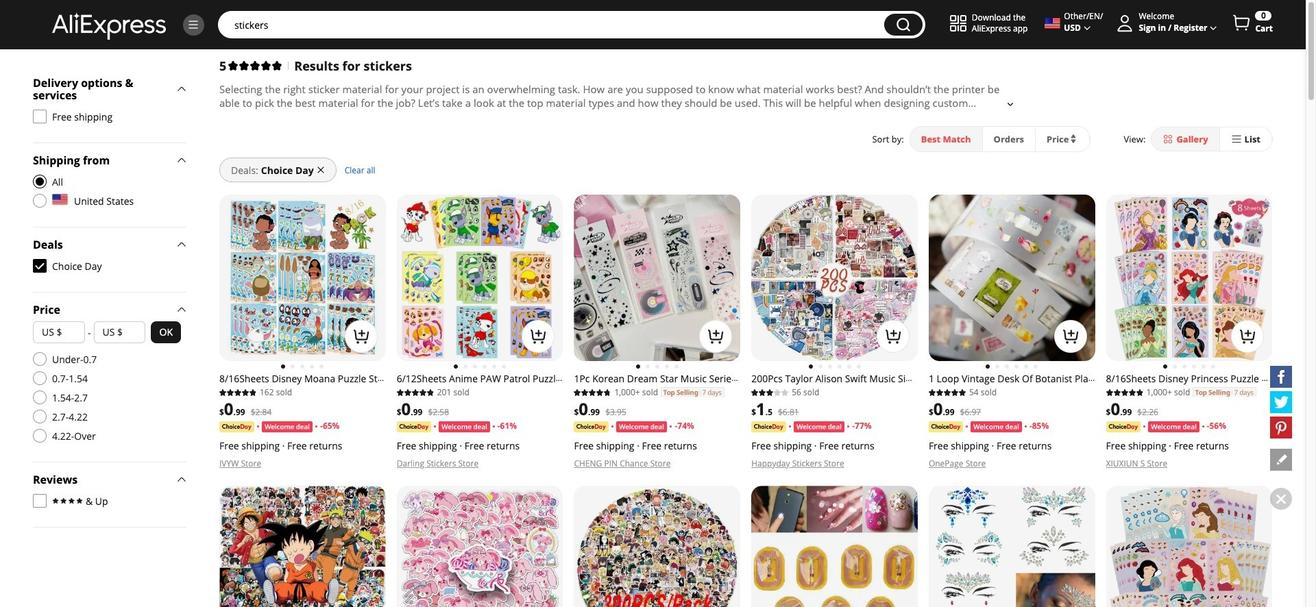 Task type: vqa. For each thing, say whether or not it's contained in the screenshot.
"Shoes"
no



Task type: locate. For each thing, give the bounding box(es) containing it.
10/30/50pcs kawaii bonbonribbon stickers aesthetic sanrio cartoon decals phone stationery notebook cute anime kids sticker toys image
[[397, 486, 563, 607]]

100pcs cartoon one piece naruto dragon ball mix anime stickers decal kids toy diy laptop phone motorcycle skateboard car sticker image
[[219, 486, 386, 607]]

1 loop vintage desk of botanist plant floral washi pet tape planner diy card making scrapbooking plan decorative sticker image
[[929, 195, 1095, 361]]

stickers text field
[[228, 18, 877, 32]]

11l24uk image
[[33, 194, 47, 208], [33, 352, 47, 366], [33, 372, 47, 385], [33, 391, 47, 404], [33, 410, 47, 424]]

None button
[[884, 14, 923, 36]]

1 11l24uk image from the top
[[33, 194, 47, 208]]

300pcs/set mixed anime stickers cartoon sticker decals laptop motorcycle luggage phone waterproof sticker for children toy image
[[574, 486, 740, 607]]



Task type: describe. For each thing, give the bounding box(es) containing it.
8/16sheets disney princess puzzle stickers make-a-face children funny assemble jigsaw diy cartoon sticker kids educational toys image
[[1106, 486, 1273, 607]]

200pcs taylor alison swift music singer varied stickers pack for kid graffiti decal scrapbooking car notebook luggage decoration image
[[751, 195, 918, 361]]

8/16sheets disney princess puzzle stickers make-a-face children diy assemble jigsaw educational toys party favors for kids girls image
[[1106, 195, 1273, 361]]

1pc korean dream star music series laser guka sticker flakes idol card deco scrapbook diy material decoration stationery sticker image
[[574, 195, 740, 361]]

2 11l24uk image from the top
[[33, 352, 47, 366]]

4ftxrwp image
[[33, 110, 47, 123]]

7pcs nfc lighting nail art stickers different colors self adhesive intelligent nail stickers light flash nail art tool for salon image
[[751, 486, 918, 607]]

8/16sheets disney moana puzzle stickers game make a face children assemble jigsaw diy decoration kids educational toys party image
[[219, 195, 386, 361]]

4ftxrwp image
[[33, 494, 47, 508]]

5 11l24uk image from the top
[[33, 410, 47, 424]]

4 11l24uk image from the top
[[33, 391, 47, 404]]

11l24uk image
[[33, 429, 47, 443]]

1sqid_b image
[[187, 19, 199, 31]]

6/12sheets anime paw patrol puzzle stickers chase make-a-face assemble funny cartoon decal assemble jigsaw children sticker toys image
[[397, 195, 563, 361]]

6pcs mermaid face jewels gems rhinestones rave eye body temporary stickers crystal face stickers decorations for festival party image
[[929, 486, 1095, 607]]

3 11l24uk image from the top
[[33, 372, 47, 385]]



